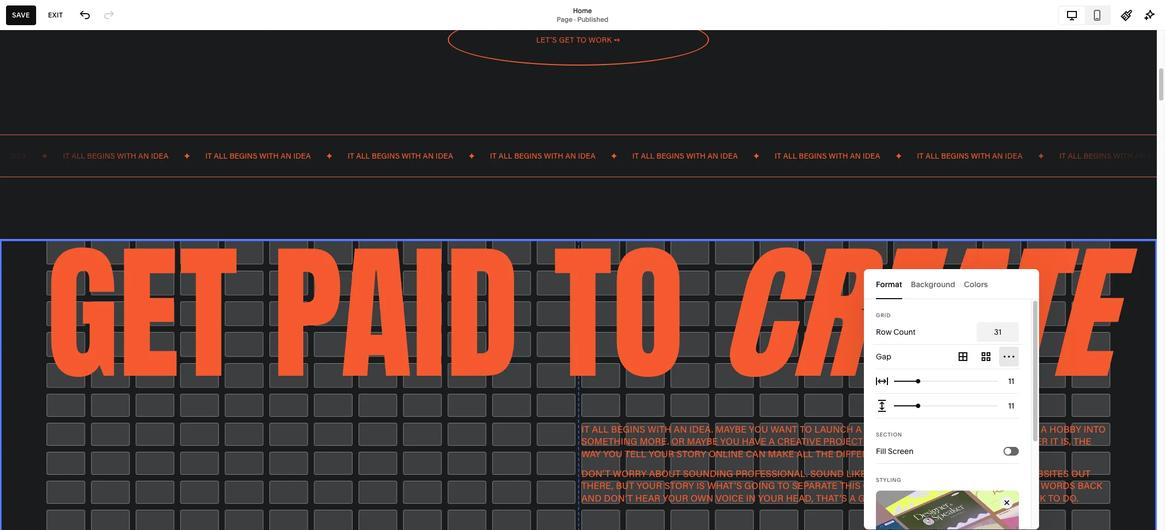 Task type: vqa. For each thing, say whether or not it's contained in the screenshot.
Asset Library link
yes



Task type: locate. For each thing, give the bounding box(es) containing it.
tab list
[[1060, 6, 1110, 24], [876, 269, 1028, 300]]

0 horizontal spatial tab list
[[876, 269, 1028, 300]]

row
[[876, 328, 892, 337]]

None range field
[[894, 370, 998, 394], [894, 394, 998, 418], [894, 370, 998, 394], [894, 394, 998, 418]]

settings link
[[18, 437, 122, 451]]

james.peterson1902@gmail.com
[[44, 502, 144, 510]]

home
[[573, 6, 592, 15]]

contacts link
[[18, 127, 122, 140]]

row count
[[876, 328, 916, 337]]

page
[[557, 15, 573, 23]]

·
[[574, 15, 576, 23]]

save
[[12, 11, 30, 19]]

screen
[[888, 447, 914, 457]]

1 vertical spatial tab list
[[876, 269, 1028, 300]]

colors button
[[964, 269, 988, 300]]

analytics link
[[18, 146, 122, 159]]

option group
[[951, 345, 1019, 369]]

tab list containing format
[[876, 269, 1028, 300]]

1 horizontal spatial tab list
[[1060, 6, 1110, 24]]

Row Count number field
[[977, 323, 1019, 342]]

0 vertical spatial tab list
[[1060, 6, 1110, 24]]

None field
[[1004, 376, 1019, 388], [1004, 400, 1019, 412], [1004, 376, 1019, 388], [1004, 400, 1019, 412]]

exit
[[48, 11, 63, 19]]

asset library link
[[18, 418, 122, 431]]

None checkbox
[[1005, 449, 1012, 455]]

save button
[[6, 5, 36, 25]]

peterson
[[66, 493, 94, 502]]



Task type: describe. For each thing, give the bounding box(es) containing it.
library
[[44, 418, 73, 429]]

format
[[876, 280, 902, 289]]

adjust column gap image
[[876, 376, 888, 388]]

background button
[[911, 269, 956, 300]]

styling
[[876, 478, 902, 484]]

analytics
[[18, 147, 57, 158]]

asset
[[18, 418, 42, 429]]

format button
[[876, 269, 902, 300]]

scheduling
[[18, 167, 65, 177]]

scheduling link
[[18, 166, 122, 179]]

adjust row gap image
[[876, 400, 888, 412]]

asset library
[[18, 418, 73, 429]]

settings
[[18, 438, 53, 449]]

count
[[894, 328, 916, 337]]

section
[[876, 432, 903, 438]]

published
[[578, 15, 609, 23]]

set row and column gap into zero image
[[951, 345, 976, 369]]

section divider promotional video image
[[876, 491, 1019, 531]]

exit button
[[42, 5, 69, 25]]

colors
[[964, 280, 988, 289]]

contacts
[[18, 127, 56, 138]]

home page · published
[[557, 6, 609, 23]]

james
[[44, 493, 64, 502]]

fill
[[876, 447, 887, 457]]

background
[[911, 280, 956, 289]]

gap
[[876, 352, 892, 362]]

james peterson james.peterson1902@gmail.com
[[44, 493, 144, 510]]

grid
[[876, 313, 891, 319]]

fill screen
[[876, 447, 914, 457]]



